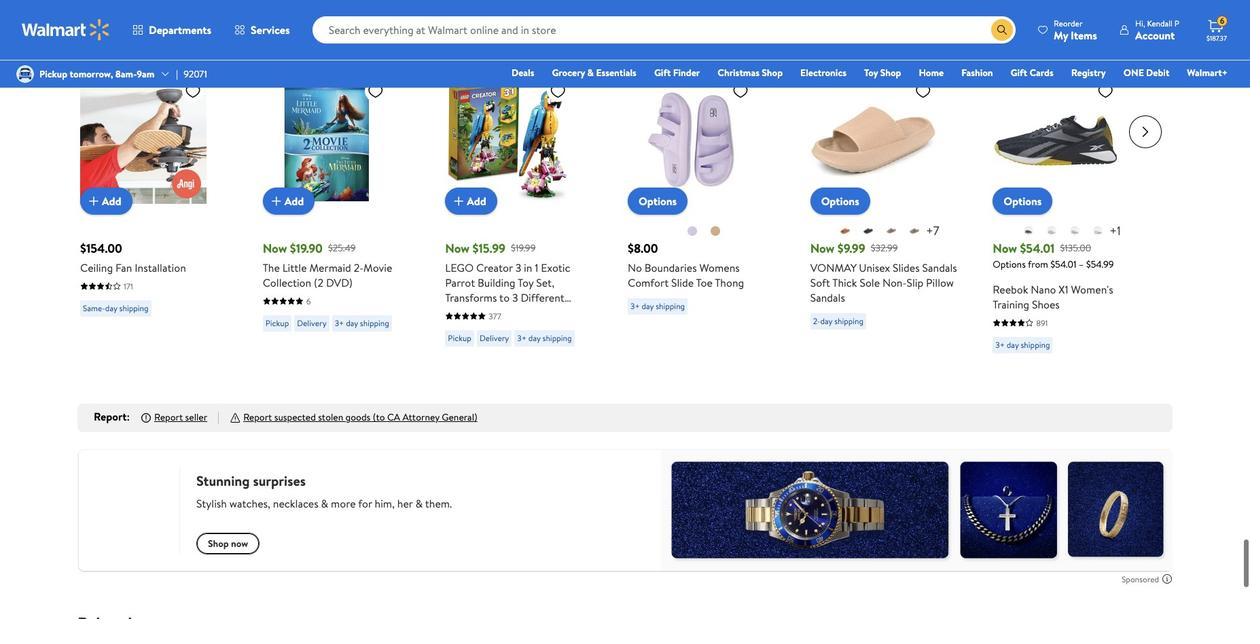 Task type: locate. For each thing, give the bounding box(es) containing it.
1 vertical spatial sandals
[[811, 289, 846, 304]]

toy left 1
[[518, 274, 534, 289]]

2- right dvd)
[[354, 259, 364, 274]]

now up the
[[263, 238, 287, 255]]

2 gift from the left
[[1011, 66, 1028, 80]]

2 vertical spatial pickup
[[448, 331, 472, 342]]

1 vertical spatial from
[[524, 304, 547, 319]]

toe
[[696, 274, 713, 289]]

(to
[[373, 409, 385, 423]]

vonmay unisex slides sandals soft thick sole non-slip pillow sandals image
[[811, 76, 937, 202]]

registry link
[[1066, 65, 1113, 80]]

1 vertical spatial 3
[[513, 289, 518, 304]]

add up $154.00
[[102, 192, 121, 207]]

fish,
[[544, 319, 565, 334]]

shipping down movie
[[360, 316, 389, 327]]

1 horizontal spatial seller
[[286, 56, 305, 68]]

add button
[[80, 186, 132, 213], [263, 186, 315, 213], [445, 186, 498, 213]]

deals link
[[506, 65, 541, 80]]

$154.00 ceiling fan installation
[[80, 238, 186, 274]]

pickup for now $19.90
[[266, 316, 289, 327]]

1 horizontal spatial add to cart image
[[451, 192, 467, 208]]

options up orange image at the top of the page
[[822, 192, 860, 207]]

pickup down collection
[[266, 316, 289, 327]]

1 horizontal spatial gift
[[1011, 66, 1028, 80]]

1 vertical spatial seller
[[185, 409, 207, 423]]

3 product group from the left
[[445, 49, 598, 372]]

2 horizontal spatial pickup
[[448, 331, 472, 342]]

2 add from the left
[[285, 192, 304, 207]]

0 horizontal spatial add
[[102, 192, 121, 207]]

5 product group from the left
[[811, 49, 963, 372]]

4 product group from the left
[[628, 49, 781, 372]]

no boundaries womens comfort slide toe thong image
[[628, 76, 755, 202]]

0 horizontal spatial pickup
[[39, 67, 67, 81]]

add button up "$19.90"
[[263, 186, 315, 213]]

from up nano
[[1028, 256, 1049, 270]]

ca
[[387, 409, 400, 423]]

based
[[77, 27, 102, 41]]

2 horizontal spatial add
[[467, 192, 487, 207]]

history
[[222, 27, 250, 41]]

leopard brown image
[[886, 224, 897, 235]]

my
[[1054, 28, 1069, 42]]

add to favorites list, reebok nano x1 women's training shoes image
[[1098, 81, 1114, 98]]

1 horizontal spatial 2-
[[813, 314, 821, 325]]

reduced price
[[999, 56, 1049, 68]]

walmart image
[[22, 19, 110, 41]]

gift left the finder
[[655, 66, 671, 80]]

1 horizontal spatial options link
[[811, 186, 871, 213]]

add to cart image up lego
[[451, 192, 467, 208]]

now up vonmay
[[811, 238, 835, 255]]

to left -
[[500, 289, 510, 304]]

report for report :
[[94, 408, 127, 423]]

3
[[516, 259, 522, 274], [513, 289, 518, 304]]

suspected
[[274, 409, 316, 423]]

shop
[[762, 66, 783, 80], [881, 66, 902, 80]]

add up the $15.99 on the left top of page
[[467, 192, 487, 207]]

891
[[1037, 316, 1049, 327]]

3 left the in
[[516, 259, 522, 274]]

shop inside toy shop link
[[881, 66, 902, 80]]

1 horizontal spatial pickup
[[266, 316, 289, 327]]

pickup left tomorrow, at the top left of the page
[[39, 67, 67, 81]]

0 horizontal spatial 2-
[[354, 259, 364, 274]]

1 shop from the left
[[762, 66, 783, 80]]

gift left cards
[[1011, 66, 1028, 80]]

options inside now $54.01 $135.00 options from $54.01 – $54.99
[[993, 256, 1026, 270]]

0 horizontal spatial add to cart image
[[86, 192, 102, 208]]

add to cart image for $154.00
[[86, 192, 102, 208]]

1 horizontal spatial 6
[[1221, 15, 1225, 27]]

1 add button from the left
[[80, 186, 132, 213]]

6 up $187.37
[[1221, 15, 1225, 27]]

browse
[[190, 27, 219, 41]]

6
[[1221, 15, 1225, 27], [306, 294, 311, 306]]

now $54.01 $135.00 options from $54.01 – $54.99
[[993, 238, 1114, 270]]

shipping down slide
[[656, 299, 685, 310]]

2 horizontal spatial add button
[[445, 186, 498, 213]]

best seller
[[268, 56, 305, 68]]

shop inside christmas shop link
[[762, 66, 783, 80]]

1 vertical spatial pickup
[[266, 316, 289, 327]]

items
[[1071, 28, 1098, 42]]

shipping down 171
[[119, 301, 149, 313]]

add to favorites list, no boundaries womens comfort slide toe thong image
[[733, 81, 749, 98]]

registry
[[1072, 66, 1106, 80]]

1 horizontal spatial shop
[[881, 66, 902, 80]]

0 horizontal spatial add button
[[80, 186, 132, 213]]

1 horizontal spatial from
[[1028, 256, 1049, 270]]

3+
[[631, 299, 640, 310], [335, 316, 344, 327], [518, 331, 527, 342], [996, 338, 1005, 349]]

add to cart image up $154.00
[[86, 192, 102, 208]]

add for $19.90
[[285, 192, 304, 207]]

0 vertical spatial toy
[[865, 66, 879, 80]]

report suspected stolen goods (to ca attorney general) link
[[243, 409, 478, 423]]

delivery down (2
[[297, 316, 327, 327]]

now inside now $19.90 $25.49 the little mermaid 2-movie collection (2 dvd)
[[263, 238, 287, 255]]

$54.01 left –
[[1051, 256, 1077, 270]]

day up up,
[[529, 331, 541, 342]]

1 add to cart image from the left
[[86, 192, 102, 208]]

now $9.99 $32.99 vonmay unisex slides sandals soft thick sole non-slip pillow sandals
[[811, 238, 958, 304]]

1 gift from the left
[[655, 66, 671, 80]]

nano
[[1031, 281, 1057, 296]]

3 add button from the left
[[445, 186, 498, 213]]

add button up the $15.99 on the left top of page
[[445, 186, 498, 213]]

6 $187.37
[[1207, 15, 1228, 43]]

add button up $154.00
[[80, 186, 132, 213]]

0 horizontal spatial report
[[94, 408, 127, 423]]

3 options link from the left
[[993, 186, 1053, 213]]

now inside now $15.99 $19.99 lego creator 3 in 1 exotic parrot building toy set, transforms to 3 different animal figures - from colorful parrot, to swimming fish, to cute frog, creative toys for kids ages 7 and up, 31136
[[445, 238, 470, 255]]

0 horizontal spatial toy
[[518, 274, 534, 289]]

options up vector navy / bright ochre / core black icon
[[1004, 192, 1042, 207]]

options
[[639, 192, 677, 207], [822, 192, 860, 207], [1004, 192, 1042, 207], [993, 256, 1026, 270]]

1 horizontal spatial add
[[285, 192, 304, 207]]

1 vertical spatial toy
[[518, 274, 534, 289]]

day down training
[[1007, 338, 1019, 349]]

kendall
[[1148, 17, 1173, 29]]

now up the reebok
[[993, 238, 1018, 255]]

options link up vector navy / bright ochre / core black icon
[[993, 186, 1053, 213]]

general)
[[442, 409, 478, 423]]

now inside now $9.99 $32.99 vonmay unisex slides sandals soft thick sole non-slip pillow sandals
[[811, 238, 835, 255]]

|
[[176, 67, 178, 81]]

toy shop
[[865, 66, 902, 80]]

available in additional 7 variants element
[[927, 221, 940, 238]]

ftwr white / true grey 1 / reebok rubber gum-01 image
[[1093, 224, 1104, 235]]

recent
[[161, 27, 188, 41]]

comfort
[[628, 274, 669, 289]]

2 product group from the left
[[263, 49, 416, 372]]

women's
[[1072, 281, 1114, 296]]

add button for ceiling
[[80, 186, 132, 213]]

0 horizontal spatial shop
[[762, 66, 783, 80]]

2-
[[354, 259, 364, 274], [813, 314, 821, 325]]

toys
[[540, 334, 561, 349]]

pickup up "kids"
[[448, 331, 472, 342]]

3+ down dvd)
[[335, 316, 344, 327]]

1 horizontal spatial add button
[[263, 186, 315, 213]]

pickup for now $15.99
[[448, 331, 472, 342]]

lego creator 3 in 1 exotic parrot building toy set, transforms to 3 different animal figures - from colorful parrot, to swimming fish, to cute frog, creative toys for kids ages 7 and up, 31136 image
[[445, 76, 572, 202]]

2 add button from the left
[[263, 186, 315, 213]]

 image
[[16, 65, 34, 83]]

recently viewed items based on your most recent browse history
[[77, 8, 250, 41]]

day
[[642, 299, 654, 310], [105, 301, 117, 313], [821, 314, 833, 325], [346, 316, 358, 327], [529, 331, 541, 342], [1007, 338, 1019, 349]]

ftwr white / semi proud pink / pure grey 2 image
[[1047, 224, 1058, 235]]

+7
[[927, 221, 940, 238]]

6 inside product group
[[306, 294, 311, 306]]

add to cart image
[[268, 192, 285, 208]]

add for $15.99
[[467, 192, 487, 207]]

$54.01
[[1021, 238, 1055, 255], [1051, 256, 1077, 270]]

price
[[1032, 56, 1049, 68]]

0 vertical spatial delivery
[[297, 316, 327, 327]]

3 now from the left
[[811, 238, 835, 255]]

2- inside now $19.90 $25.49 the little mermaid 2-movie collection (2 dvd)
[[354, 259, 364, 274]]

gift finder link
[[648, 65, 706, 80]]

2 options link from the left
[[811, 186, 871, 213]]

the
[[263, 259, 280, 274]]

add up "$19.90"
[[285, 192, 304, 207]]

6 down collection
[[306, 294, 311, 306]]

pickup
[[39, 67, 67, 81], [266, 316, 289, 327], [448, 331, 472, 342]]

set,
[[536, 274, 555, 289]]

0 horizontal spatial seller
[[185, 409, 207, 423]]

toy
[[865, 66, 879, 80], [518, 274, 534, 289]]

1 horizontal spatial delivery
[[480, 331, 509, 342]]

2 horizontal spatial options link
[[993, 186, 1053, 213]]

options up the $8.00
[[639, 192, 677, 207]]

3 left 'different'
[[513, 289, 518, 304]]

6 for 6 $187.37
[[1221, 15, 1225, 27]]

options link up orange image at the top of the page
[[811, 186, 871, 213]]

lego
[[445, 259, 474, 274]]

to right 'fish,'
[[568, 319, 578, 334]]

from inside now $54.01 $135.00 options from $54.01 – $54.99
[[1028, 256, 1049, 270]]

4 now from the left
[[993, 238, 1018, 255]]

0 horizontal spatial delivery
[[297, 316, 327, 327]]

sole
[[860, 274, 880, 289]]

1 add from the left
[[102, 192, 121, 207]]

now
[[263, 238, 287, 255], [445, 238, 470, 255], [811, 238, 835, 255], [993, 238, 1018, 255]]

$54.01 down vector navy / bright ochre / core black icon
[[1021, 238, 1055, 255]]

gift for gift cards
[[1011, 66, 1028, 80]]

product group
[[80, 49, 233, 372], [263, 49, 416, 372], [445, 49, 598, 372], [628, 49, 781, 372], [811, 49, 963, 372], [993, 49, 1146, 372]]

gift finder
[[655, 66, 700, 80]]

2 shop from the left
[[881, 66, 902, 80]]

options up the reebok
[[993, 256, 1026, 270]]

services button
[[223, 14, 302, 46]]

1 horizontal spatial toy
[[865, 66, 879, 80]]

in
[[524, 259, 533, 274]]

1 vertical spatial delivery
[[480, 331, 509, 342]]

product group containing $154.00
[[80, 49, 233, 372]]

1 horizontal spatial to
[[500, 289, 510, 304]]

add for ceiling
[[102, 192, 121, 207]]

1 product group from the left
[[80, 49, 233, 372]]

report seller link
[[154, 409, 207, 423]]

options link up lavender icon
[[628, 186, 688, 213]]

0 vertical spatial sandals
[[923, 259, 958, 274]]

6 for 6
[[306, 294, 311, 306]]

delivery up the 7
[[480, 331, 509, 342]]

6 inside 6 $187.37
[[1221, 15, 1225, 27]]

–
[[1079, 256, 1085, 270]]

home link
[[913, 65, 950, 80]]

shop right christmas
[[762, 66, 783, 80]]

1 vertical spatial 6
[[306, 294, 311, 306]]

add
[[102, 192, 121, 207], [285, 192, 304, 207], [467, 192, 487, 207]]

from right -
[[524, 304, 547, 319]]

0 horizontal spatial from
[[524, 304, 547, 319]]

2 now from the left
[[445, 238, 470, 255]]

6 product group from the left
[[993, 49, 1146, 372]]

3+ day shipping
[[631, 299, 685, 310], [335, 316, 389, 327], [518, 331, 572, 342], [996, 338, 1051, 349]]

toy shop link
[[859, 65, 908, 80]]

next slide for recently viewed items list image
[[1130, 114, 1162, 147]]

product group containing +1
[[993, 49, 1146, 372]]

little
[[283, 259, 307, 274]]

now up lego
[[445, 238, 470, 255]]

deals
[[512, 66, 535, 80]]

toy right electronics link
[[865, 66, 879, 80]]

1 now from the left
[[263, 238, 287, 255]]

sandals right slides
[[923, 259, 958, 274]]

1000+ bought since yesterday
[[445, 57, 552, 68]]

0 vertical spatial 2-
[[354, 259, 364, 274]]

0 horizontal spatial to
[[480, 319, 491, 334]]

0 horizontal spatial options link
[[628, 186, 688, 213]]

0 vertical spatial seller
[[286, 56, 305, 68]]

account
[[1136, 28, 1175, 42]]

best
[[268, 56, 284, 68]]

$19.90
[[290, 238, 323, 255]]

ceiling
[[80, 259, 113, 274]]

0 horizontal spatial 6
[[306, 294, 311, 306]]

shipping down 891
[[1021, 338, 1051, 349]]

seller for report seller
[[185, 409, 207, 423]]

to right the parrot,
[[480, 319, 491, 334]]

7
[[493, 349, 499, 364]]

add to cart image
[[86, 192, 102, 208], [451, 192, 467, 208]]

search icon image
[[997, 24, 1008, 35]]

1 vertical spatial 2-
[[813, 314, 821, 325]]

debit
[[1147, 66, 1170, 80]]

reorder
[[1054, 17, 1083, 29]]

to
[[500, 289, 510, 304], [480, 319, 491, 334], [568, 319, 578, 334]]

Walmart Site-Wide search field
[[312, 16, 1016, 44]]

pickup tomorrow, 8am-9am
[[39, 67, 155, 81]]

1 horizontal spatial report
[[154, 409, 183, 423]]

shop left home link in the top of the page
[[881, 66, 902, 80]]

| 92071
[[176, 67, 207, 81]]

add button for $15.99
[[445, 186, 498, 213]]

sandals up 2-day shipping
[[811, 289, 846, 304]]

reebok nano x1 women's training shoes image
[[993, 76, 1120, 202]]

now $15.99 $19.99 lego creator 3 in 1 exotic parrot building toy set, transforms to 3 different animal figures - from colorful parrot, to swimming fish, to cute frog, creative toys for kids ages 7 and up, 31136
[[445, 238, 589, 364]]

1 options link from the left
[[628, 186, 688, 213]]

product group containing +7
[[811, 49, 963, 372]]

now for $15.99
[[445, 238, 470, 255]]

3 add from the left
[[467, 192, 487, 207]]

0 horizontal spatial gift
[[655, 66, 671, 80]]

0 vertical spatial from
[[1028, 256, 1049, 270]]

2- down soft
[[813, 314, 821, 325]]

delivery for now $15.99
[[480, 331, 509, 342]]

2 add to cart image from the left
[[451, 192, 467, 208]]

essentials
[[596, 66, 637, 80]]

options link
[[628, 186, 688, 213], [811, 186, 871, 213], [993, 186, 1053, 213]]

2 horizontal spatial report
[[243, 409, 272, 423]]

0 vertical spatial 6
[[1221, 15, 1225, 27]]

0 vertical spatial pickup
[[39, 67, 67, 81]]

options for options from $54.01 – $54.99
[[1004, 192, 1042, 207]]

now inside now $54.01 $135.00 options from $54.01 – $54.99
[[993, 238, 1018, 255]]



Task type: describe. For each thing, give the bounding box(es) containing it.
product group containing now $19.90
[[263, 49, 416, 372]]

report for report suspected stolen goods (to ca attorney general)
[[243, 409, 272, 423]]

now for $9.99
[[811, 238, 835, 255]]

$19.99
[[511, 240, 536, 253]]

orange image
[[840, 224, 851, 235]]

one debit
[[1124, 66, 1170, 80]]

gift for gift finder
[[655, 66, 671, 80]]

installation
[[135, 259, 186, 274]]

same-day shipping
[[83, 301, 149, 313]]

ad disclaimer and feedback image
[[1162, 572, 1173, 583]]

boundaries
[[645, 259, 697, 274]]

day down soft
[[821, 314, 833, 325]]

add to favorites list, the little mermaid 2-movie collection (2 dvd) image
[[368, 81, 384, 98]]

thick
[[833, 274, 858, 289]]

from inside now $15.99 $19.99 lego creator 3 in 1 exotic parrot building toy set, transforms to 3 different animal figures - from colorful parrot, to swimming fish, to cute frog, creative toys for kids ages 7 and up, 31136
[[524, 304, 547, 319]]

shipping up 31136
[[543, 331, 572, 342]]

$135.00
[[1061, 240, 1092, 253]]

9am
[[137, 67, 155, 81]]

movie
[[364, 259, 392, 274]]

grocery & essentials
[[552, 66, 637, 80]]

1000+
[[445, 57, 468, 68]]

cards
[[1030, 66, 1054, 80]]

3+ down training
[[996, 338, 1005, 349]]

$8.00 no boundaries womens comfort slide toe thong
[[628, 238, 745, 289]]

lavender image
[[687, 224, 698, 235]]

training
[[993, 296, 1030, 310]]

3+ day shipping up 31136
[[518, 331, 572, 342]]

frog,
[[471, 334, 496, 349]]

departments
[[149, 22, 211, 37]]

womens
[[700, 259, 740, 274]]

reduced
[[999, 56, 1030, 68]]

goods
[[346, 409, 371, 423]]

add to favorites list, vonmay unisex slides sandals soft thick sole non-slip pillow sandals image
[[915, 81, 932, 98]]

unisex
[[859, 259, 891, 274]]

up,
[[521, 349, 537, 364]]

product group containing now $15.99
[[445, 49, 598, 372]]

reorder my items
[[1054, 17, 1098, 42]]

black image
[[863, 224, 874, 235]]

most
[[138, 27, 158, 41]]

p
[[1175, 17, 1180, 29]]

shoes
[[1033, 296, 1060, 310]]

report seller
[[154, 409, 207, 423]]

product group containing $8.00
[[628, 49, 781, 372]]

christmas shop
[[718, 66, 783, 80]]

3+ day shipping down 891
[[996, 338, 1051, 349]]

electronics
[[801, 66, 847, 80]]

seller for best seller
[[286, 56, 305, 68]]

add to cart image for now
[[451, 192, 467, 208]]

stolen
[[318, 409, 343, 423]]

swimming
[[493, 319, 541, 334]]

fashion
[[962, 66, 994, 80]]

exotic
[[541, 259, 571, 274]]

3+ up up,
[[518, 331, 527, 342]]

the little mermaid 2-movie collection (2 dvd) image
[[263, 76, 389, 202]]

options for vonmay unisex slides sandals soft thick sole non-slip pillow sandals
[[822, 192, 860, 207]]

gift cards
[[1011, 66, 1054, 80]]

1 vertical spatial $54.01
[[1051, 256, 1077, 270]]

dvd)
[[326, 274, 353, 289]]

recently
[[77, 8, 129, 27]]

3+ day shipping down dvd)
[[335, 316, 389, 327]]

shop for toy shop
[[881, 66, 902, 80]]

0 vertical spatial 3
[[516, 259, 522, 274]]

since
[[498, 57, 516, 68]]

collection
[[263, 274, 311, 289]]

toy inside now $15.99 $19.99 lego creator 3 in 1 exotic parrot building toy set, transforms to 3 different animal figures - from colorful parrot, to swimming fish, to cute frog, creative toys for kids ages 7 and up, 31136
[[518, 274, 534, 289]]

soft
[[811, 274, 831, 289]]

options link for now
[[811, 186, 871, 213]]

3+ day shipping down comfort
[[631, 299, 685, 310]]

day down dvd)
[[346, 316, 358, 327]]

sponsored
[[1122, 572, 1160, 584]]

same-
[[83, 301, 105, 313]]

Search search field
[[312, 16, 1016, 44]]

171
[[124, 279, 133, 291]]

2 horizontal spatial to
[[568, 319, 578, 334]]

slides
[[893, 259, 920, 274]]

0 vertical spatial $54.01
[[1021, 238, 1055, 255]]

reebok
[[993, 281, 1029, 296]]

ceiling fan installation image
[[80, 76, 207, 202]]

creative
[[498, 334, 538, 349]]

$54.99
[[1087, 256, 1114, 270]]

pure grey 1 / hint mint / pure grey 3 image
[[1070, 224, 1081, 235]]

tan image
[[711, 224, 721, 235]]

services
[[251, 22, 290, 37]]

shipping down thick
[[835, 314, 864, 325]]

tomorrow,
[[70, 67, 113, 81]]

day down fan
[[105, 301, 117, 313]]

christmas
[[718, 66, 760, 80]]

slip
[[907, 274, 924, 289]]

building
[[478, 274, 516, 289]]

on
[[104, 27, 115, 41]]

3+ down comfort
[[631, 299, 640, 310]]

add button for $19.90
[[263, 186, 315, 213]]

+1
[[1110, 221, 1122, 238]]

one debit link
[[1118, 65, 1176, 80]]

report :
[[94, 408, 130, 423]]

transforms
[[445, 289, 497, 304]]

bought
[[470, 57, 496, 68]]

day down comfort
[[642, 299, 654, 310]]

31136
[[540, 349, 564, 364]]

$9.99
[[838, 238, 866, 255]]

8am-
[[115, 67, 137, 81]]

377
[[489, 309, 502, 321]]

add to favorites list, ceiling fan installation image
[[185, 81, 201, 98]]

slide
[[672, 274, 694, 289]]

and
[[501, 349, 518, 364]]

vector navy / bright ochre / core black image
[[1024, 224, 1035, 235]]

fan
[[116, 259, 132, 274]]

1 horizontal spatial sandals
[[923, 259, 958, 274]]

shop for christmas shop
[[762, 66, 783, 80]]

-
[[517, 304, 522, 319]]

delivery for now $19.90
[[297, 316, 327, 327]]

options for no boundaries womens comfort slide toe thong
[[639, 192, 677, 207]]

no
[[628, 259, 642, 274]]

non-
[[883, 274, 907, 289]]

leopard image
[[910, 224, 920, 235]]

now for $54.01
[[993, 238, 1018, 255]]

&
[[588, 66, 594, 80]]

your
[[117, 27, 135, 41]]

now $19.90 $25.49 the little mermaid 2-movie collection (2 dvd)
[[263, 238, 392, 289]]

attorney
[[403, 409, 440, 423]]

for
[[563, 334, 577, 349]]

$25.49
[[328, 240, 356, 253]]

mermaid
[[310, 259, 351, 274]]

report for report seller
[[154, 409, 183, 423]]

pillow
[[927, 274, 954, 289]]

grocery & essentials link
[[546, 65, 643, 80]]

electronics link
[[795, 65, 853, 80]]

parrot
[[445, 274, 475, 289]]

available in additional 1 variant element
[[1110, 221, 1122, 238]]

hi,
[[1136, 17, 1146, 29]]

2-day shipping
[[813, 314, 864, 325]]

options link for $8.00
[[628, 186, 688, 213]]

kids
[[445, 349, 465, 364]]

add to favorites list, lego creator 3 in 1 exotic parrot building toy set, transforms to 3 different animal figures - from colorful parrot, to swimming fish, to cute frog, creative toys for kids ages 7 and up, 31136 image
[[550, 81, 566, 98]]

0 horizontal spatial sandals
[[811, 289, 846, 304]]

now for $19.90
[[263, 238, 287, 255]]



Task type: vqa. For each thing, say whether or not it's contained in the screenshot.
Pickup corresponding to Now $15.99
yes



